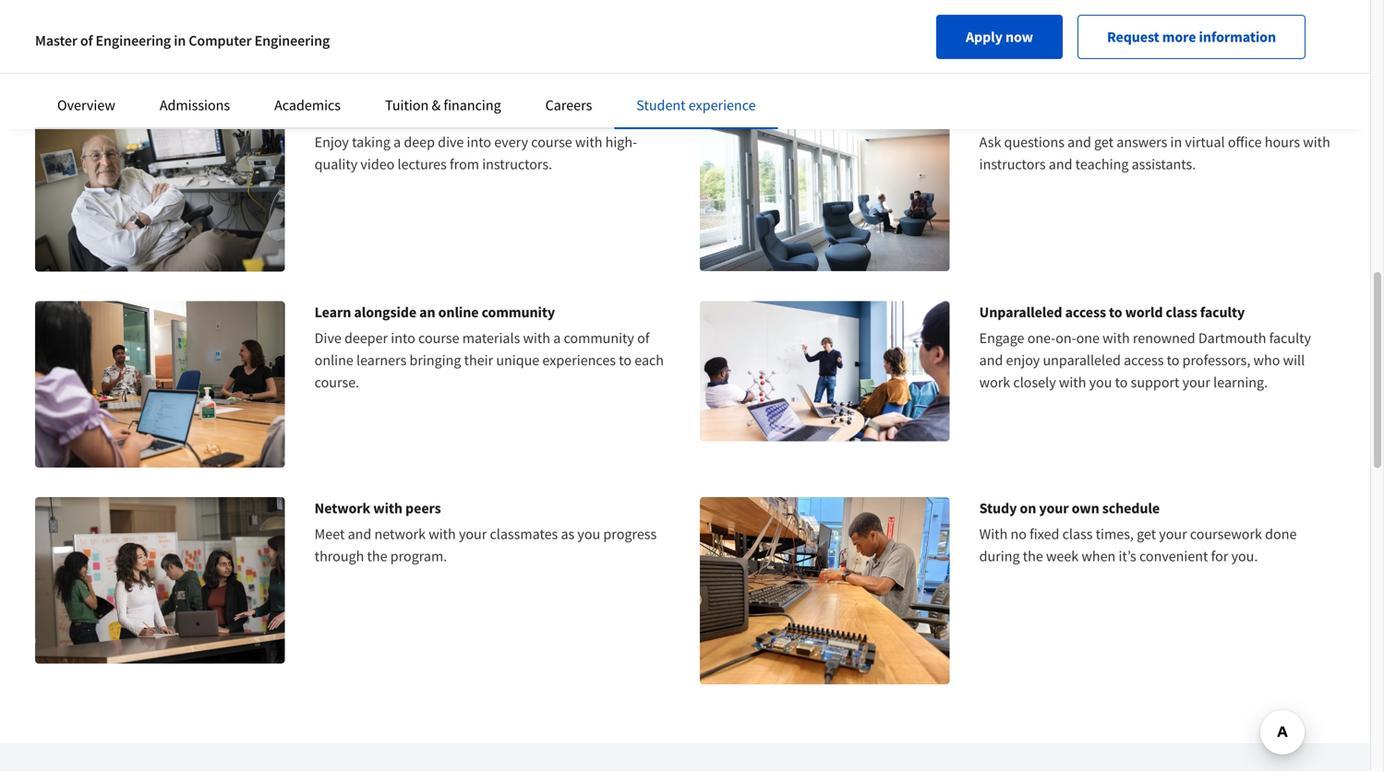 Task type: vqa. For each thing, say whether or not it's contained in the screenshot.
left the access
yes



Task type: locate. For each thing, give the bounding box(es) containing it.
with right hours
[[1303, 133, 1330, 151]]

0 vertical spatial get
[[1094, 133, 1114, 151]]

1 horizontal spatial in
[[1170, 133, 1182, 151]]

0 horizontal spatial into
[[391, 329, 415, 348]]

of right master
[[80, 31, 93, 50]]

course up bringing
[[418, 329, 459, 348]]

learn alongside an online community dive deeper into course materials with a community of online learners bringing their unique experiences to each course.
[[315, 303, 664, 392]]

high-
[[605, 133, 637, 151]]

0 vertical spatial access
[[1065, 303, 1106, 322]]

convenient
[[1139, 547, 1208, 566]]

1 horizontal spatial engineering
[[254, 31, 330, 50]]

1 horizontal spatial class
[[1166, 303, 1197, 322]]

0 horizontal spatial class
[[1062, 525, 1093, 544]]

with right one
[[1103, 329, 1130, 348]]

1 vertical spatial you
[[578, 525, 600, 544]]

into
[[467, 133, 491, 151], [391, 329, 415, 348]]

0 horizontal spatial the
[[367, 547, 387, 566]]

community up experiences
[[564, 329, 634, 348]]

into up learners
[[391, 329, 415, 348]]

2 the from the left
[[1023, 547, 1043, 566]]

questions
[[1004, 133, 1065, 151]]

to inside "learn alongside an online community dive deeper into course materials with a community of online learners bringing their unique experiences to each course."
[[619, 351, 632, 370]]

1 vertical spatial into
[[391, 329, 415, 348]]

class
[[1166, 303, 1197, 322], [1062, 525, 1093, 544]]

to down renowned
[[1167, 351, 1180, 370]]

your left classmates
[[459, 525, 487, 544]]

1 vertical spatial online
[[315, 351, 353, 370]]

0 vertical spatial course
[[531, 133, 572, 151]]

unparalleled
[[979, 303, 1062, 322]]

community up "materials"
[[482, 303, 555, 322]]

1 horizontal spatial course
[[531, 133, 572, 151]]

course.
[[315, 374, 359, 392]]

class up renowned
[[1166, 303, 1197, 322]]

1 horizontal spatial you
[[1089, 374, 1112, 392]]

0 vertical spatial you
[[1089, 374, 1112, 392]]

1 vertical spatial course
[[418, 329, 459, 348]]

student experience
[[636, 96, 756, 114]]

faculty up dartmouth at top
[[1200, 303, 1245, 322]]

1 horizontal spatial the
[[1023, 547, 1043, 566]]

0 horizontal spatial online
[[315, 351, 353, 370]]

the inside network with peers meet and network with your classmates as you progress through the program.
[[367, 547, 387, 566]]

1 vertical spatial community
[[564, 329, 634, 348]]

and inside unparalleled access to world class faculty engage one-on-one with renowned dartmouth faculty and enjoy unparalleled access to professors, who will work closely with you to support your learning.
[[979, 351, 1003, 370]]

you down unparalleled
[[1089, 374, 1112, 392]]

1 vertical spatial in
[[1170, 133, 1182, 151]]

a inside pre-recorded lecture videos enjoy taking a deep dive into every course with high- quality video lectures from instructors.
[[393, 133, 401, 151]]

1 horizontal spatial a
[[553, 329, 561, 348]]

and
[[1068, 133, 1091, 151], [1049, 155, 1072, 174], [979, 351, 1003, 370], [348, 525, 371, 544]]

now
[[1006, 28, 1033, 46]]

0 horizontal spatial engineering
[[96, 31, 171, 50]]

taking
[[352, 133, 390, 151]]

with up unique
[[523, 329, 550, 348]]

a up experiences
[[553, 329, 561, 348]]

academics
[[274, 96, 341, 114]]

in left computer
[[174, 31, 186, 50]]

request more information
[[1107, 28, 1276, 46]]

on-
[[1056, 329, 1076, 348]]

engineering right master
[[96, 31, 171, 50]]

you right as
[[578, 525, 600, 544]]

access up one
[[1065, 303, 1106, 322]]

from
[[450, 155, 479, 174]]

0 horizontal spatial a
[[393, 133, 401, 151]]

1 vertical spatial faculty
[[1269, 329, 1311, 348]]

in
[[174, 31, 186, 50], [1170, 133, 1182, 151]]

of up each
[[637, 329, 650, 348]]

video
[[360, 155, 395, 174]]

1 vertical spatial get
[[1137, 525, 1156, 544]]

1 vertical spatial class
[[1062, 525, 1093, 544]]

course right "every"
[[531, 133, 572, 151]]

and up work
[[979, 351, 1003, 370]]

course
[[531, 133, 572, 151], [418, 329, 459, 348]]

your down professors,
[[1183, 374, 1211, 392]]

schedule
[[1102, 499, 1160, 518]]

1 horizontal spatial access
[[1124, 351, 1164, 370]]

1 horizontal spatial of
[[637, 329, 650, 348]]

1 vertical spatial a
[[553, 329, 561, 348]]

0 vertical spatial online
[[438, 303, 479, 322]]

a left deep
[[393, 133, 401, 151]]

study on your own schedule with no fixed class times, get your coursework done during the week when it's convenient for you.
[[979, 499, 1297, 566]]

virtual
[[1185, 133, 1225, 151]]

faculty up will
[[1269, 329, 1311, 348]]

admissions link
[[160, 96, 230, 114]]

0 horizontal spatial course
[[418, 329, 459, 348]]

enjoy
[[1006, 351, 1040, 370]]

experiences
[[542, 351, 616, 370]]

world
[[1125, 303, 1163, 322]]

2 engineering from the left
[[254, 31, 330, 50]]

with inside pre-recorded lecture videos enjoy taking a deep dive into every course with high- quality video lectures from instructors.
[[575, 133, 602, 151]]

0 horizontal spatial access
[[1065, 303, 1106, 322]]

apply now button
[[936, 15, 1063, 59]]

computer
[[189, 31, 252, 50]]

you inside network with peers meet and network with your classmates as you progress through the program.
[[578, 525, 600, 544]]

online up course.
[[315, 351, 353, 370]]

program.
[[390, 547, 447, 566]]

teaching
[[1075, 155, 1129, 174]]

instructors
[[979, 155, 1046, 174]]

access
[[1065, 303, 1106, 322], [1124, 351, 1164, 370]]

you
[[1089, 374, 1112, 392], [578, 525, 600, 544]]

a
[[393, 133, 401, 151], [553, 329, 561, 348]]

will
[[1283, 351, 1305, 370]]

1 vertical spatial of
[[637, 329, 650, 348]]

0 vertical spatial faculty
[[1200, 303, 1245, 322]]

during
[[979, 547, 1020, 566]]

answers
[[1117, 133, 1167, 151]]

with left high-
[[575, 133, 602, 151]]

with down unparalleled
[[1059, 374, 1086, 392]]

done
[[1265, 525, 1297, 544]]

into up from
[[467, 133, 491, 151]]

community
[[482, 303, 555, 322], [564, 329, 634, 348]]

0 horizontal spatial community
[[482, 303, 555, 322]]

work
[[979, 374, 1010, 392]]

0 horizontal spatial of
[[80, 31, 93, 50]]

1 horizontal spatial into
[[467, 133, 491, 151]]

learn
[[315, 303, 351, 322]]

videos
[[450, 107, 492, 126]]

pre-
[[315, 107, 341, 126]]

lecture
[[402, 107, 447, 126]]

0 vertical spatial class
[[1166, 303, 1197, 322]]

and right the meet
[[348, 525, 371, 544]]

tuition & financing
[[385, 96, 501, 114]]

apply now
[[966, 28, 1033, 46]]

online
[[438, 303, 479, 322], [315, 351, 353, 370]]

get down schedule
[[1137, 525, 1156, 544]]

dartmouth
[[1198, 329, 1266, 348]]

a inside "learn alongside an online community dive deeper into course materials with a community of online learners bringing their unique experiences to each course."
[[553, 329, 561, 348]]

access up the support
[[1124, 351, 1164, 370]]

hours
[[1265, 133, 1300, 151]]

to left each
[[619, 351, 632, 370]]

0 vertical spatial community
[[482, 303, 555, 322]]

1 horizontal spatial get
[[1137, 525, 1156, 544]]

1 horizontal spatial online
[[438, 303, 479, 322]]

online right an
[[438, 303, 479, 322]]

0 horizontal spatial you
[[578, 525, 600, 544]]

class up week
[[1062, 525, 1093, 544]]

0 vertical spatial into
[[467, 133, 491, 151]]

engineering up 'academics'
[[254, 31, 330, 50]]

the down network
[[367, 547, 387, 566]]

unparalleled
[[1043, 351, 1121, 370]]

1 the from the left
[[367, 547, 387, 566]]

your inside unparalleled access to world class faculty engage one-on-one with renowned dartmouth faculty and enjoy unparalleled access to professors, who will work closely with you to support your learning.
[[1183, 374, 1211, 392]]

get
[[1094, 133, 1114, 151], [1137, 525, 1156, 544]]

overview
[[57, 96, 115, 114]]

with inside ask questions and get answers in virtual office hours with instructors and teaching assistants.
[[1303, 133, 1330, 151]]

&
[[432, 96, 441, 114]]

recorded
[[341, 107, 399, 126]]

request
[[1107, 28, 1159, 46]]

to left the support
[[1115, 374, 1128, 392]]

network with peers meet and network with your classmates as you progress through the program.
[[315, 499, 657, 566]]

0 horizontal spatial in
[[174, 31, 186, 50]]

get up teaching
[[1094, 133, 1114, 151]]

in up "assistants." on the top right of the page
[[1170, 133, 1182, 151]]

one-
[[1027, 329, 1056, 348]]

the down fixed
[[1023, 547, 1043, 566]]

professors,
[[1183, 351, 1251, 370]]

dive
[[315, 329, 341, 348]]

bringing
[[409, 351, 461, 370]]

in inside ask questions and get answers in virtual office hours with instructors and teaching assistants.
[[1170, 133, 1182, 151]]

experience
[[689, 96, 756, 114]]

0 horizontal spatial get
[[1094, 133, 1114, 151]]

0 vertical spatial a
[[393, 133, 401, 151]]

1 horizontal spatial community
[[564, 329, 634, 348]]

the
[[367, 547, 387, 566], [1023, 547, 1043, 566]]

student experience link
[[636, 96, 756, 114]]

get inside ask questions and get answers in virtual office hours with instructors and teaching assistants.
[[1094, 133, 1114, 151]]

lectures
[[398, 155, 447, 174]]

your up convenient
[[1159, 525, 1187, 544]]

no
[[1011, 525, 1027, 544]]

1 horizontal spatial faculty
[[1269, 329, 1311, 348]]

instructors.
[[482, 155, 552, 174]]

of
[[80, 31, 93, 50], [637, 329, 650, 348]]

to left world
[[1109, 303, 1122, 322]]



Task type: describe. For each thing, give the bounding box(es) containing it.
each
[[635, 351, 664, 370]]

learners
[[356, 351, 407, 370]]

admissions
[[160, 96, 230, 114]]

engage
[[979, 329, 1024, 348]]

your inside network with peers meet and network with your classmates as you progress through the program.
[[459, 525, 487, 544]]

0 horizontal spatial faculty
[[1200, 303, 1245, 322]]

classmates
[[490, 525, 558, 544]]

class inside study on your own schedule with no fixed class times, get your coursework done during the week when it's convenient for you.
[[1062, 525, 1093, 544]]

overview link
[[57, 96, 115, 114]]

for
[[1211, 547, 1228, 566]]

you.
[[1231, 547, 1258, 566]]

enjoy
[[315, 133, 349, 151]]

with
[[979, 525, 1008, 544]]

meet
[[315, 525, 345, 544]]

request more information button
[[1078, 15, 1306, 59]]

on
[[1020, 499, 1036, 518]]

support
[[1131, 374, 1180, 392]]

tuition & financing link
[[385, 96, 501, 114]]

with down the peers
[[429, 525, 456, 544]]

with inside "learn alongside an online community dive deeper into course materials with a community of online learners bringing their unique experiences to each course."
[[523, 329, 550, 348]]

master
[[35, 31, 77, 50]]

student
[[636, 96, 686, 114]]

tuition
[[385, 96, 429, 114]]

progress
[[603, 525, 657, 544]]

alongside
[[354, 303, 416, 322]]

network
[[315, 499, 370, 518]]

0 vertical spatial in
[[174, 31, 186, 50]]

and inside network with peers meet and network with your classmates as you progress through the program.
[[348, 525, 371, 544]]

the inside study on your own schedule with no fixed class times, get your coursework done during the week when it's convenient for you.
[[1023, 547, 1043, 566]]

and down questions
[[1049, 155, 1072, 174]]

course inside "learn alongside an online community dive deeper into course materials with a community of online learners bringing their unique experiences to each course."
[[418, 329, 459, 348]]

more
[[1162, 28, 1196, 46]]

0 vertical spatial of
[[80, 31, 93, 50]]

network
[[374, 525, 426, 544]]

assistants.
[[1132, 155, 1196, 174]]

ask questions and get answers in virtual office hours with instructors and teaching assistants.
[[979, 133, 1330, 174]]

financing
[[444, 96, 501, 114]]

every
[[494, 133, 528, 151]]

you inside unparalleled access to world class faculty engage one-on-one with renowned dartmouth faculty and enjoy unparalleled access to professors, who will work closely with you to support your learning.
[[1089, 374, 1112, 392]]

who
[[1253, 351, 1280, 370]]

office
[[1228, 133, 1262, 151]]

closely
[[1013, 374, 1056, 392]]

materials
[[462, 329, 520, 348]]

week
[[1046, 547, 1079, 566]]

with up network
[[373, 499, 403, 518]]

quality
[[315, 155, 358, 174]]

get inside study on your own schedule with no fixed class times, get your coursework done during the week when it's convenient for you.
[[1137, 525, 1156, 544]]

unique
[[496, 351, 539, 370]]

deep
[[404, 133, 435, 151]]

into inside pre-recorded lecture videos enjoy taking a deep dive into every course with high- quality video lectures from instructors.
[[467, 133, 491, 151]]

class inside unparalleled access to world class faculty engage one-on-one with renowned dartmouth faculty and enjoy unparalleled access to professors, who will work closely with you to support your learning.
[[1166, 303, 1197, 322]]

1 vertical spatial access
[[1124, 351, 1164, 370]]

study
[[979, 499, 1017, 518]]

apply
[[966, 28, 1003, 46]]

into inside "learn alongside an online community dive deeper into course materials with a community of online learners bringing their unique experiences to each course."
[[391, 329, 415, 348]]

careers link
[[545, 96, 592, 114]]

and up teaching
[[1068, 133, 1091, 151]]

pre-recorded lecture videos enjoy taking a deep dive into every course with high- quality video lectures from instructors.
[[315, 107, 637, 174]]

their
[[464, 351, 493, 370]]

unparalleled access to world class faculty engage one-on-one with renowned dartmouth faculty and enjoy unparalleled access to professors, who will work closely with you to support your learning.
[[979, 303, 1311, 392]]

1 engineering from the left
[[96, 31, 171, 50]]

of inside "learn alongside an online community dive deeper into course materials with a community of online learners bringing their unique experiences to each course."
[[637, 329, 650, 348]]

coursework
[[1190, 525, 1262, 544]]

peers
[[405, 499, 441, 518]]

master of engineering in computer engineering
[[35, 31, 330, 50]]

one
[[1076, 329, 1100, 348]]

your right on
[[1039, 499, 1069, 518]]

dive
[[438, 133, 464, 151]]

renowned
[[1133, 329, 1195, 348]]

as
[[561, 525, 575, 544]]

times,
[[1096, 525, 1134, 544]]

information
[[1199, 28, 1276, 46]]

careers
[[545, 96, 592, 114]]

when
[[1082, 547, 1116, 566]]

through
[[315, 547, 364, 566]]

course inside pre-recorded lecture videos enjoy taking a deep dive into every course with high- quality video lectures from instructors.
[[531, 133, 572, 151]]

deeper
[[344, 329, 388, 348]]

academics link
[[274, 96, 341, 114]]

ask
[[979, 133, 1001, 151]]

it's
[[1119, 547, 1136, 566]]

an
[[419, 303, 435, 322]]



